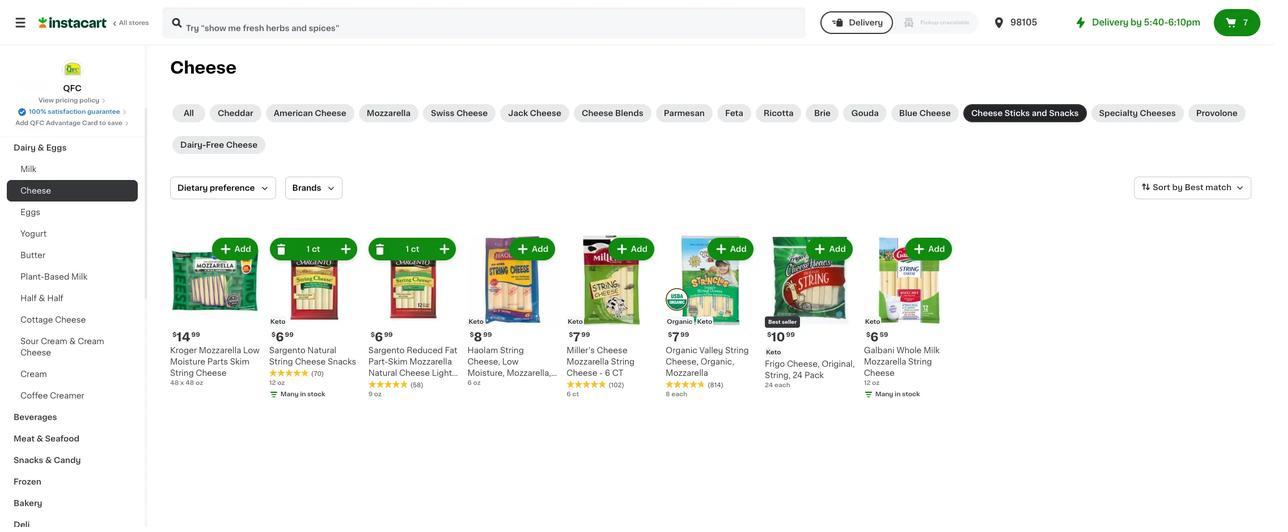 Task type: locate. For each thing, give the bounding box(es) containing it.
sargento inside sargento natural string cheese snacks
[[269, 347, 305, 355]]

0 vertical spatial organic
[[667, 319, 693, 325]]

all left "stores"
[[119, 20, 127, 26]]

$ 7 99 down organic keto
[[668, 332, 689, 343]]

view
[[38, 98, 54, 104]]

keto up sargento natural string cheese snacks
[[270, 319, 285, 325]]

in down galbani whole milk mozzarella string cheese 12 oz
[[895, 392, 901, 398]]

1 horizontal spatial delivery
[[1092, 18, 1129, 27]]

milk right whole on the bottom of page
[[924, 347, 940, 355]]

1 many in stock from the left
[[281, 392, 325, 398]]

half & half link
[[7, 288, 138, 310]]

creamer
[[50, 392, 84, 400]]

1 horizontal spatial ct
[[411, 246, 419, 253]]

2 horizontal spatial skim
[[486, 381, 505, 389]]

cheese,
[[467, 358, 500, 366], [666, 358, 698, 366], [787, 360, 820, 368]]

mozzarella inside kroger mozzarella low moisture parts skim string cheese 48 x 48 oz
[[199, 347, 241, 355]]

1 1 from the left
[[306, 246, 310, 253]]

0 horizontal spatial stock
[[307, 392, 325, 398]]

0 horizontal spatial all
[[119, 20, 127, 26]]

many down galbani whole milk mozzarella string cheese 12 oz
[[875, 392, 893, 398]]

blue cheese link
[[891, 104, 959, 122]]

0 vertical spatial qfc
[[63, 84, 82, 92]]

1 add button from the left
[[213, 239, 257, 260]]

jack cheese link
[[500, 104, 569, 122]]

string up 12 oz
[[269, 358, 293, 366]]

cheese inside 'link'
[[315, 109, 346, 117]]

delivery inside button
[[849, 19, 883, 27]]

0 horizontal spatial 12
[[269, 380, 276, 387]]

& inside half & half link
[[39, 295, 45, 303]]

None search field
[[162, 7, 806, 39]]

0 horizontal spatial 48
[[170, 380, 179, 387]]

5 add button from the left
[[808, 239, 851, 260]]

match
[[1205, 184, 1232, 192]]

1 horizontal spatial best
[[1185, 184, 1203, 192]]

99 down organic keto
[[680, 332, 689, 338]]

seafood
[[45, 435, 79, 443]]

string
[[500, 347, 524, 355], [725, 347, 749, 355], [269, 358, 293, 366], [611, 358, 635, 366], [908, 358, 932, 366], [170, 370, 194, 378], [368, 381, 392, 389]]

1 horizontal spatial 48
[[185, 380, 194, 387]]

milk down dairy on the top left of page
[[20, 166, 36, 173]]

based
[[44, 273, 69, 281]]

add for galbani whole milk mozzarella string cheese
[[928, 246, 945, 253]]

best for best seller
[[768, 320, 781, 325]]

1 horizontal spatial 7
[[672, 332, 679, 343]]

1 vertical spatial natural
[[368, 370, 397, 378]]

& inside meat & seafood link
[[37, 435, 43, 443]]

dietary preference
[[177, 184, 255, 192]]

1 vertical spatial best
[[768, 320, 781, 325]]

$ down best seller
[[767, 332, 771, 338]]

1 1 ct from the left
[[306, 246, 320, 253]]

24 left pack on the right bottom of page
[[793, 372, 803, 380]]

skim down the "moisture," at left bottom
[[486, 381, 505, 389]]

part-
[[368, 358, 388, 366]]

3 99 from the left
[[483, 332, 492, 338]]

2 vertical spatial milk
[[924, 347, 940, 355]]

0 horizontal spatial many
[[281, 392, 299, 398]]

in down sargento natural string cheese snacks
[[300, 392, 306, 398]]

1
[[306, 246, 310, 253], [406, 246, 409, 253]]

$ up part-
[[371, 332, 375, 338]]

99 up the miller's
[[581, 332, 590, 338]]

ricotta link
[[756, 104, 801, 122]]

oz for 6 oz
[[473, 380, 481, 387]]

0 horizontal spatial 1 ct
[[306, 246, 320, 253]]

99 right 10
[[786, 332, 795, 338]]

2 $ 7 99 from the left
[[668, 332, 689, 343]]

3 product group from the left
[[368, 236, 458, 400]]

cheese right blue
[[919, 109, 951, 117]]

delivery for delivery
[[849, 19, 883, 27]]

7 99 from the left
[[680, 332, 689, 338]]

0 horizontal spatial $ 6 99
[[271, 332, 294, 343]]

brie link
[[806, 104, 839, 122]]

48 left x
[[170, 380, 179, 387]]

stock down (70)
[[307, 392, 325, 398]]

12
[[269, 380, 276, 387], [864, 380, 871, 387]]

snacks down the light
[[427, 381, 455, 389]]

5 $ from the left
[[767, 332, 771, 338]]

original,
[[822, 360, 855, 368]]

1 vertical spatial milk
[[71, 273, 87, 281]]

1 half from the left
[[20, 295, 37, 303]]

keto up the miller's
[[568, 319, 583, 325]]

increment quantity of sargento reduced fat part-skim mozzarella natural cheese light string cheese snacks image
[[438, 243, 452, 256]]

1 horizontal spatial 1
[[406, 246, 409, 253]]

24
[[793, 372, 803, 380], [765, 383, 773, 389]]

0 horizontal spatial 24
[[765, 383, 773, 389]]

eggs down advantage
[[46, 144, 67, 152]]

1 vertical spatial organic
[[666, 347, 697, 355]]

remove sargento reduced fat part-skim mozzarella natural cheese light string cheese snacks image
[[373, 243, 387, 256]]

1 horizontal spatial cheese,
[[666, 358, 698, 366]]

snacks & candy
[[14, 457, 81, 465]]

2 99 from the left
[[285, 332, 294, 338]]

natural inside 'sargento reduced fat part-skim mozzarella natural cheese light string cheese snacks'
[[368, 370, 397, 378]]

1 vertical spatial 24
[[765, 383, 773, 389]]

cheese inside kroger mozzarella low moisture parts skim string cheese 48 x 48 oz
[[196, 370, 227, 378]]

string up x
[[170, 370, 194, 378]]

2 sargento from the left
[[368, 347, 405, 355]]

$ for organic valley string cheese, organic, mozzarella
[[668, 332, 672, 338]]

1 horizontal spatial $ 6 99
[[371, 332, 393, 343]]

cheese, up pack on the right bottom of page
[[787, 360, 820, 368]]

2 add button from the left
[[510, 239, 554, 260]]

dairy & eggs
[[14, 144, 67, 152]]

specialty
[[1099, 109, 1138, 117]]

0 vertical spatial natural
[[307, 347, 336, 355]]

99 inside $ 14 99
[[191, 332, 200, 338]]

2 48 from the left
[[185, 380, 194, 387]]

1 for natural
[[306, 246, 310, 253]]

0 horizontal spatial cheese,
[[467, 358, 500, 366]]

$ up the miller's
[[569, 332, 573, 338]]

4 99 from the left
[[581, 332, 590, 338]]

1 horizontal spatial $ 7 99
[[668, 332, 689, 343]]

ct left increment quantity of sargento reduced fat part-skim mozzarella natural cheese light string cheese snacks icon
[[411, 246, 419, 253]]

best left match
[[1185, 184, 1203, 192]]

snacks inside cheese sticks and snacks link
[[1049, 109, 1079, 117]]

ct for natural
[[312, 246, 320, 253]]

low inside kroger mozzarella low moisture parts skim string cheese 48 x 48 oz
[[243, 347, 260, 355]]

1 horizontal spatial 8
[[666, 392, 670, 398]]

cheeses
[[1140, 109, 1176, 117]]

cheddar link
[[210, 104, 261, 122]]

6 add button from the left
[[907, 239, 951, 260]]

american
[[274, 109, 313, 117]]

feta link
[[717, 104, 751, 122]]

lists
[[32, 39, 51, 47]]

& for candy
[[45, 457, 52, 465]]

cheese left -
[[567, 370, 597, 378]]

valley
[[699, 347, 723, 355]]

& left candy on the left bottom of the page
[[45, 457, 52, 465]]

ct for reduced
[[411, 246, 419, 253]]

0 vertical spatial each
[[774, 383, 790, 389]]

& inside snacks & candy link
[[45, 457, 52, 465]]

oz right the 9
[[374, 392, 382, 398]]

keto for miller's cheese mozzarella string cheese - 6 ct
[[568, 319, 583, 325]]

keto for sargento natural string cheese snacks
[[270, 319, 285, 325]]

keto up $ 8 99
[[469, 319, 484, 325]]

& right dairy on the top left of page
[[38, 144, 44, 152]]

48 right x
[[185, 380, 194, 387]]

$ inside $ 14 99
[[172, 332, 177, 338]]

cheese
[[170, 60, 236, 76], [315, 109, 346, 117], [456, 109, 488, 117], [530, 109, 561, 117], [582, 109, 613, 117], [919, 109, 951, 117], [971, 109, 1003, 117], [226, 141, 257, 149], [20, 187, 51, 195], [55, 316, 86, 324], [597, 347, 628, 355], [20, 349, 51, 357], [295, 358, 326, 366], [196, 370, 227, 378], [567, 370, 597, 378], [864, 370, 895, 378], [399, 370, 430, 378], [394, 381, 425, 389]]

$ left 59
[[866, 332, 870, 338]]

oz for 12 oz
[[277, 380, 285, 387]]

0 horizontal spatial by
[[1131, 18, 1142, 27]]

cheese up (70)
[[295, 358, 326, 366]]

add button for haolam string cheese, low moisture, mozzarella, part skim
[[510, 239, 554, 260]]

save
[[107, 120, 122, 126]]

0 horizontal spatial qfc
[[30, 120, 44, 126]]

8 down "organic valley string cheese, organic, mozzarella"
[[666, 392, 670, 398]]

$ down organic keto
[[668, 332, 672, 338]]

$ for galbani whole milk mozzarella string cheese
[[866, 332, 870, 338]]

keto up frigo
[[766, 350, 781, 356]]

2 horizontal spatial ct
[[572, 392, 579, 398]]

skim right parts
[[230, 358, 249, 366]]

1 horizontal spatial many
[[875, 392, 893, 398]]

0 vertical spatial eggs
[[46, 144, 67, 152]]

snacks left part-
[[328, 358, 356, 366]]

1 ct left increment quantity of sargento reduced fat part-skim mozzarella natural cheese light string cheese snacks icon
[[406, 246, 419, 253]]

cream
[[41, 338, 67, 346], [78, 338, 104, 346], [20, 371, 47, 379]]

1 vertical spatial all
[[184, 109, 194, 117]]

99 inside $ 8 99
[[483, 332, 492, 338]]

6 ct
[[567, 392, 579, 398]]

1 horizontal spatial many in stock
[[875, 392, 920, 398]]

0 horizontal spatial each
[[671, 392, 687, 398]]

★★★★★
[[269, 370, 309, 377], [269, 370, 309, 377], [567, 381, 606, 389], [567, 381, 606, 389], [368, 381, 408, 389], [368, 381, 408, 389], [666, 381, 705, 389], [666, 381, 705, 389]]

mozzarella down 'reduced'
[[410, 358, 452, 366]]

0 horizontal spatial sargento
[[269, 347, 305, 355]]

cheese down parts
[[196, 370, 227, 378]]

$ for sargento reduced fat part-skim mozzarella natural cheese light string cheese snacks
[[371, 332, 375, 338]]

3 $ from the left
[[470, 332, 474, 338]]

1 horizontal spatial stock
[[902, 392, 920, 398]]

string inside "organic valley string cheese, organic, mozzarella"
[[725, 347, 749, 355]]

2 horizontal spatial milk
[[924, 347, 940, 355]]

cream up coffee
[[20, 371, 47, 379]]

meat & seafood link
[[7, 429, 138, 450]]

2 in from the left
[[895, 392, 901, 398]]

24 down string,
[[765, 383, 773, 389]]

0 horizontal spatial best
[[768, 320, 781, 325]]

cottage cheese
[[20, 316, 86, 324]]

0 vertical spatial by
[[1131, 18, 1142, 27]]

1 $ 6 99 from the left
[[271, 332, 294, 343]]

mozzarella inside mozzarella link
[[367, 109, 411, 117]]

sargento up 12 oz
[[269, 347, 305, 355]]

parts
[[207, 358, 228, 366]]

1 horizontal spatial in
[[895, 392, 901, 398]]

0 horizontal spatial many in stock
[[281, 392, 325, 398]]

1 horizontal spatial 12
[[864, 380, 871, 387]]

$ up kroger
[[172, 332, 177, 338]]

1 for reduced
[[406, 246, 409, 253]]

$ for miller's cheese mozzarella string cheese - 6 ct
[[569, 332, 573, 338]]

ct left increment quantity of sargento natural string cheese snacks image
[[312, 246, 320, 253]]

many in stock down (70)
[[281, 392, 325, 398]]

2 1 from the left
[[406, 246, 409, 253]]

2 many from the left
[[875, 392, 893, 398]]

6 $ from the left
[[866, 332, 870, 338]]

6 up sargento natural string cheese snacks
[[276, 332, 284, 343]]

99 right 14
[[191, 332, 200, 338]]

coffee creamer link
[[7, 386, 138, 407]]

instacart logo image
[[39, 16, 107, 29]]

1 horizontal spatial natural
[[368, 370, 397, 378]]

1 99 from the left
[[191, 332, 200, 338]]

10
[[771, 332, 785, 343]]

many in stock down galbani whole milk mozzarella string cheese 12 oz
[[875, 392, 920, 398]]

dietary
[[177, 184, 208, 192]]

cheese down sour on the bottom left of page
[[20, 349, 51, 357]]

1 vertical spatial low
[[502, 358, 519, 366]]

(70)
[[311, 371, 324, 378]]

& for eggs
[[38, 144, 44, 152]]

add for organic valley string cheese, organic, mozzarella
[[730, 246, 747, 253]]

mozzarella up the 8 each on the bottom right of page
[[666, 370, 708, 378]]

item badge image
[[666, 289, 688, 312]]

2 horizontal spatial 7
[[1243, 19, 1248, 27]]

1 sargento from the left
[[269, 347, 305, 355]]

12 down galbani
[[864, 380, 871, 387]]

0 horizontal spatial skim
[[230, 358, 249, 366]]

all for all stores
[[119, 20, 127, 26]]

organic valley string cheese, organic, mozzarella
[[666, 347, 749, 378]]

0 horizontal spatial 7
[[573, 332, 580, 343]]

99 inside $ 10 99
[[786, 332, 795, 338]]

qfc down 100%
[[30, 120, 44, 126]]

1 horizontal spatial each
[[774, 383, 790, 389]]

2 half from the left
[[47, 295, 63, 303]]

3 add button from the left
[[609, 239, 653, 260]]

many down 12 oz
[[281, 392, 299, 398]]

1 horizontal spatial milk
[[71, 273, 87, 281]]

1 horizontal spatial half
[[47, 295, 63, 303]]

each down "organic valley string cheese, organic, mozzarella"
[[671, 392, 687, 398]]

1 right remove sargento reduced fat part-skim mozzarella natural cheese light string cheese snacks icon
[[406, 246, 409, 253]]

milk right based
[[71, 273, 87, 281]]

milk inside galbani whole milk mozzarella string cheese 12 oz
[[924, 347, 940, 355]]

2 12 from the left
[[864, 380, 871, 387]]

sargento inside 'sargento reduced fat part-skim mozzarella natural cheese light string cheese snacks'
[[368, 347, 405, 355]]

6 right -
[[605, 370, 610, 378]]

view pricing policy link
[[38, 96, 106, 105]]

1 horizontal spatial all
[[184, 109, 194, 117]]

9 oz
[[368, 392, 382, 398]]

7 button
[[1214, 9, 1260, 36]]

dairy-free cheese link
[[172, 136, 265, 154]]

4 add button from the left
[[709, 239, 752, 260]]

sargento reduced fat part-skim mozzarella natural cheese light string cheese snacks
[[368, 347, 457, 389]]

specialty cheeses link
[[1091, 104, 1184, 122]]

0 vertical spatial milk
[[20, 166, 36, 173]]

stock
[[307, 392, 325, 398], [902, 392, 920, 398]]

natural up (70)
[[307, 347, 336, 355]]

meat & seafood
[[14, 435, 79, 443]]

0 vertical spatial low
[[243, 347, 260, 355]]

(102)
[[609, 383, 624, 389]]

1 horizontal spatial 1 ct
[[406, 246, 419, 253]]

1 horizontal spatial 24
[[793, 372, 803, 380]]

mozzarella down galbani
[[864, 358, 906, 366]]

best left seller at bottom right
[[768, 320, 781, 325]]

1 $ from the left
[[172, 332, 177, 338]]

$ 6 99
[[271, 332, 294, 343], [371, 332, 393, 343]]

swiss cheese
[[431, 109, 488, 117]]

0 horizontal spatial $ 7 99
[[569, 332, 590, 343]]

add for haolam string cheese, low moisture, mozzarella, part skim
[[532, 246, 548, 253]]

oz inside kroger mozzarella low moisture parts skim string cheese 48 x 48 oz
[[196, 380, 203, 387]]

59
[[880, 332, 888, 338]]

best inside field
[[1185, 184, 1203, 192]]

by left 5:40-
[[1131, 18, 1142, 27]]

add for miller's cheese mozzarella string cheese - 6 ct
[[631, 246, 648, 253]]

to
[[99, 120, 106, 126]]

1 product group from the left
[[170, 236, 260, 388]]

1 horizontal spatial eggs
[[46, 144, 67, 152]]

1 horizontal spatial by
[[1172, 184, 1183, 192]]

eggs link
[[7, 202, 138, 223]]

mozzarella inside "miller's cheese mozzarella string cheese - 6 ct"
[[567, 358, 609, 366]]

7 $ from the left
[[371, 332, 375, 338]]

1 vertical spatial by
[[1172, 184, 1183, 192]]

cream link
[[7, 364, 138, 386]]

Best match Sort by field
[[1134, 177, 1251, 200]]

2 $ from the left
[[271, 332, 276, 338]]

plant-
[[20, 273, 44, 281]]

sour cream & cream cheese
[[20, 338, 104, 357]]

increment quantity of sargento natural string cheese snacks image
[[339, 243, 352, 256]]

eggs up yogurt
[[20, 209, 40, 217]]

organic for organic keto
[[667, 319, 693, 325]]

satisfaction
[[48, 109, 86, 115]]

skim inside kroger mozzarella low moisture parts skim string cheese 48 x 48 oz
[[230, 358, 249, 366]]

eggs inside 'link'
[[46, 144, 67, 152]]

in
[[300, 392, 306, 398], [895, 392, 901, 398]]

sour cream & cream cheese link
[[7, 331, 138, 364]]

cheese right swiss
[[456, 109, 488, 117]]

$ for haolam string cheese, low moisture, mozzarella, part skim
[[470, 332, 474, 338]]

7 product group from the left
[[765, 236, 855, 391]]

galbani
[[864, 347, 894, 355]]

mozzarella inside 'sargento reduced fat part-skim mozzarella natural cheese light string cheese snacks'
[[410, 358, 452, 366]]

0 horizontal spatial ct
[[312, 246, 320, 253]]

1 right remove sargento natural string cheese snacks image
[[306, 246, 310, 253]]

0 vertical spatial 24
[[793, 372, 803, 380]]

2 1 ct from the left
[[406, 246, 419, 253]]

cheese, inside haolam string cheese, low moisture, mozzarella, part skim
[[467, 358, 500, 366]]

1 horizontal spatial low
[[502, 358, 519, 366]]

$ 7 99 up the miller's
[[569, 332, 590, 343]]

sargento natural string cheese snacks
[[269, 347, 356, 366]]

product group
[[170, 236, 260, 388], [269, 236, 359, 402], [368, 236, 458, 400], [467, 236, 558, 389], [567, 236, 657, 400], [666, 236, 756, 400], [765, 236, 855, 391], [864, 236, 954, 402]]

delivery by 5:40-6:10pm link
[[1074, 16, 1200, 29]]

$ inside $ 8 99
[[470, 332, 474, 338]]

5 99 from the left
[[786, 332, 795, 338]]

8 $ from the left
[[668, 332, 672, 338]]

butter
[[20, 252, 45, 260]]

cheese down galbani
[[864, 370, 895, 378]]

0 vertical spatial all
[[119, 20, 127, 26]]

by inside field
[[1172, 184, 1183, 192]]

cheese, up the 8 each on the bottom right of page
[[666, 358, 698, 366]]

0 horizontal spatial half
[[20, 295, 37, 303]]

ct down "miller's cheese mozzarella string cheese - 6 ct"
[[572, 392, 579, 398]]

stores
[[129, 20, 149, 26]]

6:10pm
[[1168, 18, 1200, 27]]

0 horizontal spatial natural
[[307, 347, 336, 355]]

$ for kroger mozzarella low moisture parts skim string cheese
[[172, 332, 177, 338]]

string up organic,
[[725, 347, 749, 355]]

remove sargento natural string cheese snacks image
[[274, 243, 288, 256]]

best match
[[1185, 184, 1232, 192]]

2 horizontal spatial cheese,
[[787, 360, 820, 368]]

1 ct
[[306, 246, 320, 253], [406, 246, 419, 253]]

swiss cheese link
[[423, 104, 496, 122]]

cheese, down haolam
[[467, 358, 500, 366]]

policy
[[79, 98, 99, 104]]

& down cottage cheese link
[[69, 338, 76, 346]]

& inside dairy & eggs 'link'
[[38, 144, 44, 152]]

frigo cheese, original, string, 24 pack 24 each
[[765, 360, 855, 389]]

0 horizontal spatial 1
[[306, 246, 310, 253]]

$ inside $ 6 59
[[866, 332, 870, 338]]

organic inside "organic valley string cheese, organic, mozzarella"
[[666, 347, 697, 355]]

blue cheese
[[899, 109, 951, 117]]

brands button
[[285, 177, 342, 200]]

0 vertical spatial best
[[1185, 184, 1203, 192]]

cheese inside galbani whole milk mozzarella string cheese 12 oz
[[864, 370, 895, 378]]

mozzarella left swiss
[[367, 109, 411, 117]]

6 99 from the left
[[384, 332, 393, 338]]

1 vertical spatial 8
[[666, 392, 670, 398]]

keto up valley
[[697, 319, 712, 325]]

0 vertical spatial 8
[[474, 332, 482, 343]]

natural down part-
[[368, 370, 397, 378]]

string up ct
[[611, 358, 635, 366]]

$ 6 99 for sargento reduced fat part-skim mozzarella natural cheese light string cheese snacks
[[371, 332, 393, 343]]

4 $ from the left
[[569, 332, 573, 338]]

yogurt
[[20, 230, 47, 238]]

snacks inside snacks & candy link
[[14, 457, 43, 465]]

cheese right "american"
[[315, 109, 346, 117]]

0 horizontal spatial in
[[300, 392, 306, 398]]

1 ct for reduced
[[406, 246, 419, 253]]

1 horizontal spatial skim
[[388, 358, 408, 366]]

add button for kroger mozzarella low moisture parts skim string cheese
[[213, 239, 257, 260]]

0 horizontal spatial milk
[[20, 166, 36, 173]]

4 product group from the left
[[467, 236, 558, 389]]

99 for organic valley string cheese, organic, mozzarella
[[680, 332, 689, 338]]

qfc logo image
[[62, 59, 83, 81]]

2 $ 6 99 from the left
[[371, 332, 393, 343]]

many in stock
[[281, 392, 325, 398], [875, 392, 920, 398]]

0 horizontal spatial eggs
[[20, 209, 40, 217]]

$ up sargento natural string cheese snacks
[[271, 332, 276, 338]]

oz
[[196, 380, 203, 387], [277, 380, 285, 387], [473, 380, 481, 387], [872, 380, 880, 387], [374, 392, 382, 398]]

oz down sargento natural string cheese snacks
[[277, 380, 285, 387]]

snacks right and
[[1049, 109, 1079, 117]]

1 ct left increment quantity of sargento natural string cheese snacks image
[[306, 246, 320, 253]]

oz inside galbani whole milk mozzarella string cheese 12 oz
[[872, 380, 880, 387]]

1 horizontal spatial sargento
[[368, 347, 405, 355]]

6 down the miller's
[[567, 392, 571, 398]]

0 horizontal spatial low
[[243, 347, 260, 355]]

& inside sour cream & cream cheese
[[69, 338, 76, 346]]

$ 7 99 for organic
[[668, 332, 689, 343]]

string up 9 oz
[[368, 381, 392, 389]]

1 $ 7 99 from the left
[[569, 332, 590, 343]]

mozzarella down the miller's
[[567, 358, 609, 366]]

sargento for cheese
[[269, 347, 305, 355]]

snacks up the frozen
[[14, 457, 43, 465]]

6 product group from the left
[[666, 236, 756, 400]]

& up cottage
[[39, 295, 45, 303]]

0 horizontal spatial delivery
[[849, 19, 883, 27]]

1 many from the left
[[281, 392, 299, 398]]

miller's
[[567, 347, 595, 355]]

lists link
[[7, 32, 138, 54]]

oz down the "moisture," at left bottom
[[473, 380, 481, 387]]

$ 10 99
[[767, 332, 795, 343]]



Task type: vqa. For each thing, say whether or not it's contained in the screenshot.
baby
no



Task type: describe. For each thing, give the bounding box(es) containing it.
pricing
[[55, 98, 78, 104]]

string inside kroger mozzarella low moisture parts skim string cheese 48 x 48 oz
[[170, 370, 194, 378]]

milk link
[[7, 159, 138, 180]]

cheddar
[[218, 109, 253, 117]]

moisture
[[170, 358, 205, 366]]

frozen link
[[7, 472, 138, 493]]

moisture,
[[467, 370, 505, 378]]

cottage
[[20, 316, 53, 324]]

coffee
[[20, 392, 48, 400]]

Search field
[[163, 8, 805, 37]]

1 vertical spatial eggs
[[20, 209, 40, 217]]

2 product group from the left
[[269, 236, 359, 402]]

& for seafood
[[37, 435, 43, 443]]

snacks & candy link
[[7, 450, 138, 472]]

1 vertical spatial each
[[671, 392, 687, 398]]

kroger
[[170, 347, 197, 355]]

99 for haolam string cheese, low moisture, mozzarella, part skim
[[483, 332, 492, 338]]

produce
[[14, 122, 48, 130]]

-
[[599, 370, 603, 378]]

add for frigo cheese, original, string, 24 pack
[[829, 246, 846, 253]]

keto for galbani whole milk mozzarella string cheese
[[865, 319, 880, 325]]

skim inside 'sargento reduced fat part-skim mozzarella natural cheese light string cheese snacks'
[[388, 358, 408, 366]]

by for delivery
[[1131, 18, 1142, 27]]

card
[[82, 120, 98, 126]]

skim inside haolam string cheese, low moisture, mozzarella, part skim
[[486, 381, 505, 389]]

preference
[[210, 184, 255, 192]]

cheese inside sour cream & cream cheese
[[20, 349, 51, 357]]

cheese left sticks
[[971, 109, 1003, 117]]

7 for miller's cheese mozzarella string cheese - 6 ct
[[573, 332, 580, 343]]

provolone link
[[1188, 104, 1245, 122]]

sticks
[[1005, 109, 1030, 117]]

string inside sargento natural string cheese snacks
[[269, 358, 293, 366]]

parmesan
[[664, 109, 705, 117]]

low inside haolam string cheese, low moisture, mozzarella, part skim
[[502, 358, 519, 366]]

thanksgiving
[[14, 101, 68, 109]]

delivery by 5:40-6:10pm
[[1092, 18, 1200, 27]]

specialty cheeses
[[1099, 109, 1176, 117]]

gouda link
[[843, 104, 887, 122]]

organic for organic valley string cheese, organic, mozzarella
[[666, 347, 697, 355]]

produce link
[[7, 116, 138, 137]]

dairy & eggs link
[[7, 137, 138, 159]]

(814)
[[708, 383, 723, 389]]

cheese down milk link
[[20, 187, 51, 195]]

all for all
[[184, 109, 194, 117]]

0 horizontal spatial 8
[[474, 332, 482, 343]]

light
[[432, 370, 452, 378]]

cheese, inside frigo cheese, original, string, 24 pack 24 each
[[787, 360, 820, 368]]

& for half
[[39, 295, 45, 303]]

by for sort
[[1172, 184, 1183, 192]]

cottage cheese link
[[7, 310, 138, 331]]

string,
[[765, 372, 791, 380]]

1 in from the left
[[300, 392, 306, 398]]

x
[[180, 380, 184, 387]]

candy
[[54, 457, 81, 465]]

sargento for part-
[[368, 347, 405, 355]]

1 stock from the left
[[307, 392, 325, 398]]

seller
[[782, 320, 797, 325]]

provolone
[[1196, 109, 1238, 117]]

add button for frigo cheese, original, string, 24 pack
[[808, 239, 851, 260]]

99 for miller's cheese mozzarella string cheese - 6 ct
[[581, 332, 590, 338]]

99 for sargento reduced fat part-skim mozzarella natural cheese light string cheese snacks
[[384, 332, 393, 338]]

frozen
[[14, 479, 41, 486]]

1 48 from the left
[[170, 380, 179, 387]]

98105 button
[[992, 7, 1060, 39]]

all link
[[172, 104, 205, 122]]

mozzarella inside "organic valley string cheese, organic, mozzarella"
[[666, 370, 708, 378]]

cheese down half & half link
[[55, 316, 86, 324]]

add button for miller's cheese mozzarella string cheese - 6 ct
[[609, 239, 653, 260]]

string inside galbani whole milk mozzarella string cheese 12 oz
[[908, 358, 932, 366]]

meat
[[14, 435, 35, 443]]

6 oz
[[467, 380, 481, 387]]

product group containing 14
[[170, 236, 260, 388]]

6 inside "miller's cheese mozzarella string cheese - 6 ct"
[[605, 370, 610, 378]]

parmesan link
[[656, 104, 713, 122]]

brie
[[814, 109, 831, 117]]

recipes link
[[7, 73, 138, 94]]

6 down the "moisture," at left bottom
[[467, 380, 472, 387]]

add button for organic valley string cheese, organic, mozzarella
[[709, 239, 752, 260]]

milk for plant-based milk
[[71, 273, 87, 281]]

delivery button
[[821, 11, 893, 34]]

milk for galbani whole milk mozzarella string cheese 12 oz
[[924, 347, 940, 355]]

cheese, inside "organic valley string cheese, organic, mozzarella"
[[666, 358, 698, 366]]

cheese up (58)
[[399, 370, 430, 378]]

9
[[368, 392, 373, 398]]

dairy-free cheese
[[180, 141, 257, 149]]

bakery
[[14, 500, 42, 508]]

cheese right jack
[[530, 109, 561, 117]]

part
[[467, 381, 484, 389]]

1 ct for natural
[[306, 246, 320, 253]]

1 horizontal spatial qfc
[[63, 84, 82, 92]]

oz for 9 oz
[[374, 392, 382, 398]]

mozzarella inside galbani whole milk mozzarella string cheese 12 oz
[[864, 358, 906, 366]]

best for best match
[[1185, 184, 1203, 192]]

cheese up all link
[[170, 60, 236, 76]]

delivery for delivery by 5:40-6:10pm
[[1092, 18, 1129, 27]]

7 inside button
[[1243, 19, 1248, 27]]

jack cheese
[[508, 109, 561, 117]]

$ 6 59
[[866, 332, 888, 343]]

$ 8 99
[[470, 332, 492, 343]]

cheese sticks and snacks
[[971, 109, 1079, 117]]

recipes
[[14, 79, 47, 87]]

$ 7 99 for miller's
[[569, 332, 590, 343]]

all stores link
[[39, 7, 150, 39]]

ricotta
[[764, 109, 793, 117]]

add for kroger mozzarella low moisture parts skim string cheese
[[234, 246, 251, 253]]

string inside 'sargento reduced fat part-skim mozzarella natural cheese light string cheese snacks'
[[368, 381, 392, 389]]

coffee creamer
[[20, 392, 84, 400]]

string inside haolam string cheese, low moisture, mozzarella, part skim
[[500, 347, 524, 355]]

5 product group from the left
[[567, 236, 657, 400]]

frigo
[[765, 360, 785, 368]]

guarantee
[[87, 109, 120, 115]]

5:40-
[[1144, 18, 1168, 27]]

sort by
[[1153, 184, 1183, 192]]

snacks inside 'sargento reduced fat part-skim mozzarella natural cheese light string cheese snacks'
[[427, 381, 455, 389]]

100% satisfaction guarantee
[[29, 109, 120, 115]]

product group containing 8
[[467, 236, 558, 389]]

american cheese
[[274, 109, 346, 117]]

dairy
[[14, 144, 36, 152]]

keto for haolam string cheese, low moisture, mozzarella, part skim
[[469, 319, 484, 325]]

cheese up ct
[[597, 347, 628, 355]]

all stores
[[119, 20, 149, 26]]

cheese blends link
[[574, 104, 651, 122]]

blends
[[615, 109, 643, 117]]

99 for sargento natural string cheese snacks
[[285, 332, 294, 338]]

cream down cottage cheese
[[41, 338, 67, 346]]

reduced
[[407, 347, 443, 355]]

7 for organic valley string cheese, organic, mozzarella
[[672, 332, 679, 343]]

service type group
[[821, 11, 979, 34]]

swiss
[[431, 109, 454, 117]]

organic,
[[700, 358, 734, 366]]

2 stock from the left
[[902, 392, 920, 398]]

1 vertical spatial qfc
[[30, 120, 44, 126]]

6 up part-
[[375, 332, 383, 343]]

whole
[[896, 347, 922, 355]]

$ inside $ 10 99
[[767, 332, 771, 338]]

add button for galbani whole milk mozzarella string cheese
[[907, 239, 951, 260]]

and
[[1032, 109, 1047, 117]]

8 each
[[666, 392, 687, 398]]

6 left 59
[[870, 332, 879, 343]]

cream down cottage cheese link
[[78, 338, 104, 346]]

snacks inside sargento natural string cheese snacks
[[328, 358, 356, 366]]

cheese sticks and snacks link
[[963, 104, 1087, 122]]

product group containing 10
[[765, 236, 855, 391]]

each inside frigo cheese, original, string, 24 pack 24 each
[[774, 383, 790, 389]]

12 inside galbani whole milk mozzarella string cheese 12 oz
[[864, 380, 871, 387]]

dietary preference button
[[170, 177, 276, 200]]

mozzarella,
[[507, 370, 551, 378]]

8 product group from the left
[[864, 236, 954, 402]]

cheese left blends
[[582, 109, 613, 117]]

cheese down 'reduced'
[[394, 381, 425, 389]]

$ 6 99 for sargento natural string cheese snacks
[[271, 332, 294, 343]]

natural inside sargento natural string cheese snacks
[[307, 347, 336, 355]]

$ for sargento natural string cheese snacks
[[271, 332, 276, 338]]

2 many in stock from the left
[[875, 392, 920, 398]]

1 12 from the left
[[269, 380, 276, 387]]

string inside "miller's cheese mozzarella string cheese - 6 ct"
[[611, 358, 635, 366]]

cheese right free
[[226, 141, 257, 149]]

cheese inside sargento natural string cheese snacks
[[295, 358, 326, 366]]

view pricing policy
[[38, 98, 99, 104]]

half & half
[[20, 295, 63, 303]]

plant-based milk
[[20, 273, 87, 281]]



